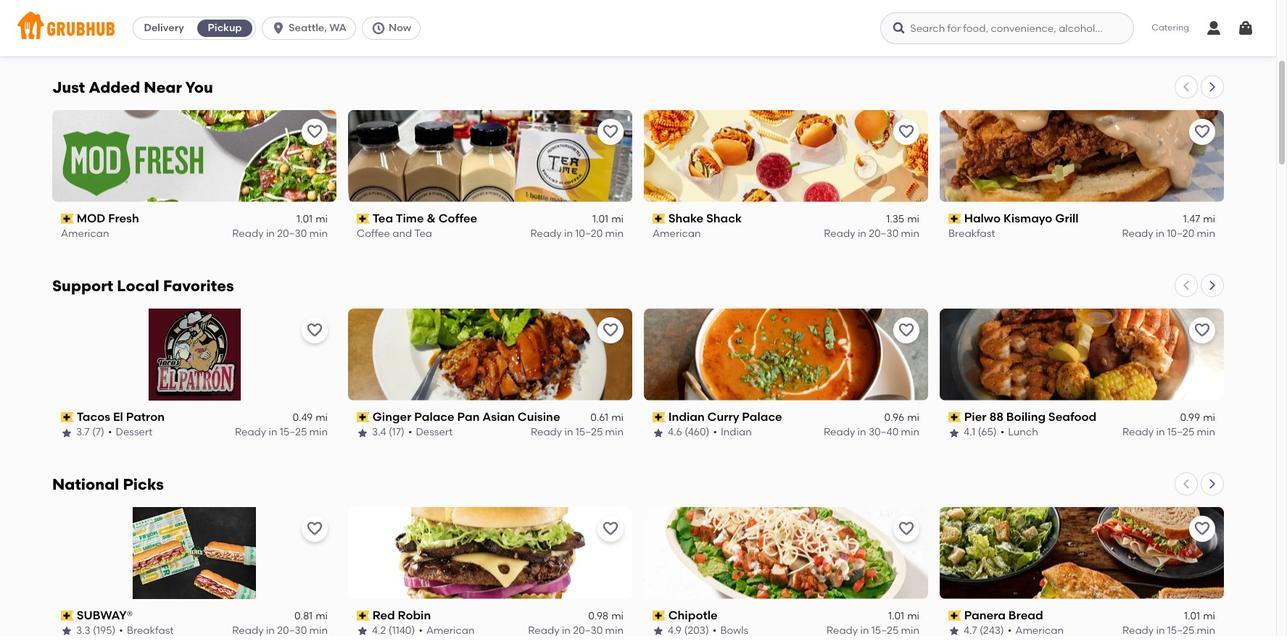 Task type: vqa. For each thing, say whether or not it's contained in the screenshot.


Task type: describe. For each thing, give the bounding box(es) containing it.
subscription pass image for indian curry palace
[[653, 413, 666, 423]]

in inside 1.05 mi ready in 10–20 min
[[860, 29, 869, 42]]

15–25 for pier 88 boiling seafood
[[1167, 427, 1195, 439]]

0 vertical spatial 4.1
[[372, 29, 384, 42]]

national
[[52, 475, 119, 494]]

1 vertical spatial tea
[[414, 228, 432, 240]]

1 horizontal spatial palace
[[414, 410, 454, 424]]

red robin logo image
[[348, 507, 632, 600]]

favorites
[[163, 277, 234, 295]]

ready in 20–30 min for shake shack
[[824, 228, 920, 240]]

subscription pass image for tea time & coffee
[[357, 214, 370, 224]]

0 vertical spatial 0.96 mi
[[293, 15, 328, 27]]

in for the pier 88 boiling seafood logo
[[1156, 427, 1165, 439]]

just added near you
[[52, 78, 213, 96]]

3.4
[[372, 427, 386, 439]]

halwo
[[964, 212, 1001, 225]]

shake shack logo image
[[644, 110, 928, 202]]

halwo kismayo grill
[[964, 212, 1079, 225]]

mi for subway® logo
[[316, 611, 328, 623]]

save this restaurant button for pier 88 boiling seafood
[[1189, 317, 1215, 344]]

you
[[185, 78, 213, 96]]

• for pier
[[1001, 427, 1005, 439]]

ready for tea time & coffee logo
[[530, 228, 562, 240]]

save this restaurant image for shake shack
[[898, 123, 915, 141]]

cuisine
[[518, 410, 560, 424]]

mi for 'mod fresh logo'
[[316, 213, 328, 226]]

subscription pass image for mod fresh
[[61, 214, 74, 224]]

0.49 mi
[[293, 412, 328, 424]]

save this restaurant button for tacos el patron
[[302, 317, 328, 344]]

in for ginger palace pan asian cuisine logo
[[565, 427, 573, 439]]

88 inside 'link'
[[398, 13, 412, 27]]

star icon image for chipotle logo
[[653, 626, 664, 637]]

0 horizontal spatial (65)
[[386, 29, 405, 42]]

mi for ginger palace pan asian cuisine logo
[[611, 412, 624, 424]]

1 horizontal spatial pier 88 boiling seafood
[[964, 410, 1097, 424]]

dessert for palace
[[416, 427, 453, 439]]

0 vertical spatial • lunch
[[409, 29, 446, 42]]

• indian
[[713, 427, 752, 439]]

kismayo
[[1004, 212, 1053, 225]]

1 horizontal spatial 4.1 (65)
[[964, 427, 997, 439]]

subway® logo image
[[133, 507, 256, 600]]

1.01 for time
[[592, 213, 609, 226]]

1.01 for fresh
[[297, 213, 313, 226]]

star icon image for subway® logo
[[61, 626, 73, 637]]

chipotle
[[668, 609, 718, 623]]

0 vertical spatial indian curry palace
[[77, 13, 191, 27]]

1 vertical spatial 0.96 mi
[[884, 412, 920, 424]]

1 horizontal spatial ready in 30–40 min
[[824, 427, 920, 439]]

ready in 15–25 min for gopoké
[[1123, 29, 1215, 42]]

0.99
[[1180, 412, 1200, 424]]

30–40 for subscription pass icon associated with indian curry palace
[[277, 29, 307, 42]]

1.47 mi
[[1183, 213, 1215, 226]]

seattle,
[[289, 22, 327, 34]]

coffee and tea
[[357, 228, 432, 240]]

delivery
[[144, 22, 184, 34]]

save this restaurant button for halwo kismayo grill
[[1189, 119, 1215, 145]]

subway®
[[77, 609, 133, 623]]

subscription pass image for subway®
[[61, 611, 74, 621]]

1 vertical spatial • lunch
[[1001, 427, 1038, 439]]

mi for chipotle logo
[[907, 611, 920, 623]]

catering button
[[1142, 12, 1199, 45]]

added
[[89, 78, 140, 96]]

20–30 for shake shack
[[869, 228, 899, 240]]

ready for indian curry palace logo
[[824, 427, 855, 439]]

• dessert for el
[[108, 427, 153, 439]]

1 vertical spatial (65)
[[978, 427, 997, 439]]

gopoké
[[964, 13, 1007, 27]]

0.49
[[293, 412, 313, 424]]

0.99 mi
[[1180, 412, 1215, 424]]

mod fresh
[[77, 212, 139, 225]]

tacos el patron
[[77, 410, 165, 424]]

local
[[117, 277, 159, 295]]

red robin
[[373, 609, 431, 623]]

ginger palace pan asian cuisine
[[373, 410, 560, 424]]

support local favorites
[[52, 277, 234, 295]]

min for shake shack logo on the right of the page
[[901, 228, 920, 240]]

save this restaurant image for halwo kismayo grill
[[1194, 123, 1211, 141]]

0 vertical spatial 4.6 (460)
[[76, 29, 118, 42]]

subscription pass image for ginger palace pan asian cuisine
[[357, 413, 370, 423]]

mi for indian curry palace logo
[[907, 412, 920, 424]]

bread
[[1009, 609, 1043, 623]]

save this restaurant image for indian curry palace
[[898, 322, 915, 339]]

save this restaurant image for ginger palace pan asian cuisine
[[602, 322, 619, 339]]

1.01 mi for fresh
[[297, 213, 328, 226]]

tacos
[[77, 410, 110, 424]]

1 horizontal spatial 4.6 (460)
[[668, 427, 710, 439]]

star icon image for red robin logo
[[357, 626, 368, 637]]

save this restaurant image for fresh
[[306, 123, 323, 141]]

in for "tacos el patron logo"
[[269, 427, 277, 439]]

1.35
[[886, 213, 904, 226]]

save this restaurant button for shake shack
[[893, 119, 920, 145]]

now button
[[362, 17, 427, 40]]

subscription pass image for chipotle
[[653, 611, 666, 621]]

save this restaurant image for pier 88 boiling seafood
[[1194, 322, 1211, 339]]

shake shack
[[668, 212, 742, 225]]

subscription pass image for gopoké
[[949, 15, 961, 26]]

• for indian
[[713, 427, 717, 439]]

1 vertical spatial lunch
[[1008, 427, 1038, 439]]

3.4 (17)
[[372, 427, 405, 439]]

• dessert for palace
[[408, 427, 453, 439]]

1 horizontal spatial curry
[[708, 410, 739, 424]]

1 vertical spatial indian curry palace
[[668, 410, 782, 424]]

1 horizontal spatial pier
[[964, 410, 987, 424]]

1 horizontal spatial (460)
[[685, 427, 710, 439]]

halwo kismayo grill logo image
[[940, 110, 1224, 202]]

just
[[52, 78, 85, 96]]

pickup button
[[194, 17, 255, 40]]

pier 88 boiling seafood link
[[357, 12, 624, 29]]

0.61
[[590, 412, 609, 424]]

1.01 mi for bread
[[1184, 611, 1215, 623]]

0.98 mi
[[588, 611, 624, 623]]

4.6 (57)
[[964, 29, 999, 42]]

min for halwo kismayo grill logo
[[1197, 228, 1215, 240]]

fresh
[[108, 212, 139, 225]]

15–25 for ginger palace pan asian cuisine
[[576, 427, 603, 439]]

wa
[[329, 22, 347, 34]]

catering
[[1152, 23, 1189, 33]]

0.61 mi
[[590, 412, 624, 424]]

save this restaurant button for mod fresh
[[302, 119, 328, 145]]

star icon image for the pier 88 boiling seafood logo
[[949, 428, 960, 439]]

0 horizontal spatial 0.96
[[293, 15, 313, 27]]

mod fresh logo image
[[52, 110, 336, 202]]

save this restaurant button for tea time & coffee
[[598, 119, 624, 145]]

shack
[[706, 212, 742, 225]]

ready for shake shack logo on the right of the page
[[824, 228, 855, 240]]

min for the pier 88 boiling seafood logo
[[1197, 427, 1215, 439]]

ready inside 1.05 mi ready in 10–20 min
[[826, 29, 858, 42]]

4.6 for • indian
[[668, 427, 682, 439]]

red
[[373, 609, 395, 623]]

shake
[[668, 212, 704, 225]]

1 vertical spatial 88
[[989, 410, 1004, 424]]

0.81 mi
[[294, 611, 328, 623]]

3.7
[[76, 427, 90, 439]]

0 horizontal spatial palace
[[150, 13, 191, 27]]

panera
[[964, 609, 1006, 623]]

1 horizontal spatial coffee
[[439, 212, 477, 225]]

tea time & coffee logo image
[[348, 110, 632, 202]]

subscription pass image for halwo kismayo grill
[[949, 214, 961, 224]]

mi for halwo kismayo grill logo
[[1203, 213, 1215, 226]]

10–20 for halwo kismayo grill
[[1167, 228, 1195, 240]]

ready in 15–25 min for ginger palace pan asian cuisine
[[531, 427, 624, 439]]

0 vertical spatial (460)
[[93, 29, 118, 42]]



Task type: locate. For each thing, give the bounding box(es) containing it.
main navigation navigation
[[0, 0, 1276, 57]]

time
[[396, 212, 424, 225]]

0 vertical spatial pier 88 boiling seafood
[[373, 13, 505, 27]]

curry up just added near you
[[116, 13, 148, 27]]

0.98
[[588, 611, 609, 623]]

1.07 mi
[[1183, 15, 1215, 27]]

caret right icon image down 1.47 mi
[[1207, 280, 1218, 291]]

american down mod
[[61, 228, 109, 240]]

caret left icon image
[[1181, 81, 1192, 93], [1181, 280, 1192, 291], [1181, 478, 1192, 490]]

• lunch
[[409, 29, 446, 42], [1001, 427, 1038, 439]]

20–30 for mod fresh
[[277, 228, 307, 240]]

dessert for el
[[116, 427, 153, 439]]

1 caret right icon image from the top
[[1207, 81, 1218, 93]]

4.1 (65)
[[372, 29, 405, 42], [964, 427, 997, 439]]

min inside 1.05 mi ready in 10–20 min
[[901, 29, 920, 42]]

ready in 30–40 min
[[232, 29, 328, 42], [824, 427, 920, 439]]

grill
[[1055, 212, 1079, 225]]

ready
[[232, 29, 263, 42], [826, 29, 858, 42], [1123, 29, 1154, 42], [232, 228, 264, 240], [530, 228, 562, 240], [824, 228, 855, 240], [1122, 228, 1154, 240], [235, 427, 266, 439], [531, 427, 562, 439], [824, 427, 855, 439], [1123, 427, 1154, 439]]

0 horizontal spatial 10–20
[[575, 228, 603, 240]]

ready for halwo kismayo grill logo
[[1122, 228, 1154, 240]]

subscription pass image right wa
[[357, 15, 370, 26]]

1 vertical spatial pier 88 boiling seafood
[[964, 410, 1097, 424]]

ready in 15–25 min down 0.49
[[235, 427, 328, 439]]

ready for the pier 88 boiling seafood logo
[[1123, 427, 1154, 439]]

1 horizontal spatial ready in 10–20 min
[[1122, 228, 1215, 240]]

caret left icon image down the catering button at top right
[[1181, 81, 1192, 93]]

0 vertical spatial curry
[[116, 13, 148, 27]]

coffee left and
[[357, 228, 390, 240]]

1 vertical spatial 4.1 (65)
[[964, 427, 997, 439]]

1 20–30 from the left
[[277, 228, 307, 240]]

ready in 15–25 min
[[1123, 29, 1215, 42], [235, 427, 328, 439], [531, 427, 624, 439], [1123, 427, 1215, 439]]

star icon image for "tacos el patron logo"
[[61, 428, 73, 439]]

save this restaurant button for panera bread
[[1189, 516, 1215, 542]]

1.35 mi
[[886, 213, 920, 226]]

0 horizontal spatial pier
[[373, 13, 395, 27]]

0 horizontal spatial boiling
[[415, 13, 454, 27]]

boiling
[[415, 13, 454, 27], [1006, 410, 1046, 424]]

ready in 15–25 min down 0.99
[[1123, 427, 1215, 439]]

2 horizontal spatial palace
[[742, 410, 782, 424]]

0 vertical spatial 88
[[398, 13, 412, 27]]

support
[[52, 277, 113, 295]]

panera bread logo image
[[940, 507, 1224, 600]]

0 horizontal spatial curry
[[116, 13, 148, 27]]

3.7 (7)
[[76, 427, 104, 439]]

88
[[398, 13, 412, 27], [989, 410, 1004, 424]]

mi inside 1.05 mi ready in 10–20 min
[[907, 15, 920, 27]]

1 vertical spatial pier
[[964, 410, 987, 424]]

indian curry palace up • indian on the right bottom of the page
[[668, 410, 782, 424]]

4.6 (460) left • indian on the right bottom of the page
[[668, 427, 710, 439]]

indian curry palace up just added near you
[[77, 13, 191, 27]]

caret right icon image down 0.99 mi
[[1207, 478, 1218, 490]]

0 horizontal spatial ready in 20–30 min
[[232, 228, 328, 240]]

star icon image
[[61, 30, 73, 42], [357, 30, 368, 42], [949, 30, 960, 42], [61, 428, 73, 439], [357, 428, 368, 439], [653, 428, 664, 439], [949, 428, 960, 439], [61, 626, 73, 637], [357, 626, 368, 637], [653, 626, 664, 637], [949, 626, 960, 637]]

ready for "tacos el patron logo"
[[235, 427, 266, 439]]

•
[[409, 29, 413, 42], [1002, 29, 1006, 42], [108, 427, 112, 439], [408, 427, 412, 439], [713, 427, 717, 439], [1001, 427, 1005, 439]]

min for ginger palace pan asian cuisine logo
[[605, 427, 624, 439]]

in for 'mod fresh logo'
[[266, 228, 275, 240]]

0 horizontal spatial seafood
[[457, 13, 505, 27]]

• dessert down tacos el patron
[[108, 427, 153, 439]]

caret left icon image down 0.99
[[1181, 478, 1192, 490]]

1 vertical spatial caret right icon image
[[1207, 280, 1218, 291]]

1 horizontal spatial lunch
[[1008, 427, 1038, 439]]

1.47
[[1183, 213, 1200, 226]]

1 horizontal spatial (65)
[[978, 427, 997, 439]]

1 horizontal spatial seafood
[[1049, 410, 1097, 424]]

ready in 20–30 min
[[232, 228, 328, 240], [824, 228, 920, 240]]

1.01
[[297, 213, 313, 226], [592, 213, 609, 226], [888, 611, 904, 623], [1184, 611, 1200, 623]]

0 horizontal spatial 20–30
[[277, 228, 307, 240]]

curry
[[116, 13, 148, 27], [708, 410, 739, 424]]

0 horizontal spatial 4.1 (65)
[[372, 29, 405, 42]]

1 ready in 10–20 min from the left
[[530, 228, 624, 240]]

in for shake shack logo on the right of the page
[[858, 228, 867, 240]]

1.01 mi
[[297, 213, 328, 226], [592, 213, 624, 226], [888, 611, 920, 623], [1184, 611, 1215, 623]]

in for indian curry palace logo
[[858, 427, 866, 439]]

tea up coffee and tea in the left of the page
[[373, 212, 393, 225]]

1 horizontal spatial boiling
[[1006, 410, 1046, 424]]

save this restaurant image for panera bread
[[1194, 520, 1211, 538]]

2 ready in 10–20 min from the left
[[1122, 228, 1215, 240]]

1 horizontal spatial tea
[[414, 228, 432, 240]]

Search for food, convenience, alcohol... search field
[[881, 12, 1134, 44]]

mi for the pier 88 boiling seafood logo
[[1203, 412, 1215, 424]]

in for tea time & coffee logo
[[564, 228, 573, 240]]

dessert down patron
[[116, 427, 153, 439]]

15–25 down 0.99
[[1167, 427, 1195, 439]]

• dessert right (17)
[[408, 427, 453, 439]]

2 dessert from the left
[[416, 427, 453, 439]]

ginger
[[373, 410, 411, 424]]

subscription pass image left subway®
[[61, 611, 74, 621]]

palace left pan
[[414, 410, 454, 424]]

ready in 15–25 min for pier 88 boiling seafood
[[1123, 427, 1215, 439]]

mi for red robin logo
[[611, 611, 624, 623]]

ready in 10–20 min for halwo kismayo grill
[[1122, 228, 1215, 240]]

15–25 down the 0.61
[[576, 427, 603, 439]]

0 vertical spatial boiling
[[415, 13, 454, 27]]

asian right pan
[[482, 410, 515, 424]]

ready in 15–25 min down 1.07
[[1123, 29, 1215, 42]]

30–40 for subscription pass image for indian curry palace
[[869, 427, 899, 439]]

save this restaurant image for robin
[[602, 520, 619, 538]]

0 vertical spatial caret left icon image
[[1181, 81, 1192, 93]]

el
[[113, 410, 123, 424]]

ready in 20–30 min for mod fresh
[[232, 228, 328, 240]]

american down the shake
[[653, 228, 701, 240]]

mi for panera bread logo
[[1203, 611, 1215, 623]]

mi for "tacos el patron logo"
[[316, 412, 328, 424]]

4.6 left • indian on the right bottom of the page
[[668, 427, 682, 439]]

mi for shake shack logo on the right of the page
[[907, 213, 920, 226]]

dessert down ginger palace pan asian cuisine
[[416, 427, 453, 439]]

subscription pass image
[[61, 15, 74, 26], [357, 15, 370, 26], [61, 413, 74, 423], [61, 611, 74, 621], [653, 611, 666, 621], [949, 611, 961, 621]]

0 horizontal spatial pier 88 boiling seafood
[[373, 13, 505, 27]]

0 horizontal spatial dessert
[[116, 427, 153, 439]]

1 horizontal spatial 10–20
[[871, 29, 899, 42]]

pan
[[457, 410, 480, 424]]

american for shake shack
[[653, 228, 701, 240]]

coffee
[[439, 212, 477, 225], [357, 228, 390, 240]]

0 horizontal spatial 4.6
[[76, 29, 90, 42]]

ready in 15–25 min for tacos el patron
[[235, 427, 328, 439]]

subscription pass image for shake shack
[[653, 214, 666, 224]]

(65)
[[386, 29, 405, 42], [978, 427, 997, 439]]

pier
[[373, 13, 395, 27], [964, 410, 987, 424]]

ready in 10–20 min
[[530, 228, 624, 240], [1122, 228, 1215, 240]]

1 dessert from the left
[[116, 427, 153, 439]]

subscription pass image left the tacos
[[61, 413, 74, 423]]

subscription pass image for pier 88 boiling seafood
[[357, 15, 370, 26]]

4.6 (460)
[[76, 29, 118, 42], [668, 427, 710, 439]]

1 horizontal spatial dessert
[[416, 427, 453, 439]]

1 vertical spatial 4.1
[[964, 427, 976, 439]]

0 vertical spatial (65)
[[386, 29, 405, 42]]

subscription pass image for tacos el patron
[[61, 413, 74, 423]]

seafood inside 'link'
[[457, 13, 505, 27]]

now
[[389, 22, 411, 34]]

svg image inside now button
[[371, 21, 386, 36]]

10–20 for tea time & coffee
[[575, 228, 603, 240]]

ready for ginger palace pan asian cuisine logo
[[531, 427, 562, 439]]

• for ginger
[[408, 427, 412, 439]]

ready in 15–25 min down the 0.61
[[531, 427, 624, 439]]

in
[[266, 29, 275, 42], [860, 29, 869, 42], [1156, 29, 1165, 42], [266, 228, 275, 240], [564, 228, 573, 240], [858, 228, 867, 240], [1156, 228, 1165, 240], [269, 427, 277, 439], [565, 427, 573, 439], [858, 427, 866, 439], [1156, 427, 1165, 439]]

0 vertical spatial coffee
[[439, 212, 477, 225]]

1.01 for bread
[[1184, 611, 1200, 623]]

min for 'mod fresh logo'
[[309, 228, 328, 240]]

indian
[[77, 13, 113, 27], [129, 29, 160, 42], [668, 410, 705, 424], [721, 427, 752, 439]]

coffee right the & at the left top
[[439, 212, 477, 225]]

3 caret left icon image from the top
[[1181, 478, 1192, 490]]

&
[[427, 212, 436, 225]]

0 vertical spatial tea
[[373, 212, 393, 225]]

ginger palace pan asian cuisine logo image
[[348, 309, 632, 401]]

and
[[393, 228, 412, 240]]

1 vertical spatial caret left icon image
[[1181, 280, 1192, 291]]

subscription pass image
[[949, 15, 961, 26], [61, 214, 74, 224], [357, 214, 370, 224], [653, 214, 666, 224], [949, 214, 961, 224], [357, 413, 370, 423], [653, 413, 666, 423], [949, 413, 961, 423], [357, 611, 370, 621]]

2 american from the left
[[653, 228, 701, 240]]

1 horizontal spatial 0.96 mi
[[884, 412, 920, 424]]

1 horizontal spatial ready in 20–30 min
[[824, 228, 920, 240]]

0 vertical spatial pier
[[373, 13, 395, 27]]

2 ready in 20–30 min from the left
[[824, 228, 920, 240]]

mod
[[77, 212, 105, 225]]

seafood
[[457, 13, 505, 27], [1049, 410, 1097, 424]]

1 horizontal spatial asian
[[1010, 29, 1038, 42]]

2 20–30 from the left
[[869, 228, 899, 240]]

palace left pickup
[[150, 13, 191, 27]]

pier inside 'link'
[[373, 13, 395, 27]]

1 vertical spatial (460)
[[685, 427, 710, 439]]

0 vertical spatial 4.1 (65)
[[372, 29, 405, 42]]

caret right icon image for favorites
[[1207, 280, 1218, 291]]

0 vertical spatial seafood
[[457, 13, 505, 27]]

1 horizontal spatial 4.1
[[964, 427, 976, 439]]

robin
[[398, 609, 431, 623]]

0 vertical spatial asian
[[1010, 29, 1038, 42]]

subscription pass image left "panera"
[[949, 611, 961, 621]]

0 vertical spatial lunch
[[416, 29, 446, 42]]

2 vertical spatial caret left icon image
[[1181, 478, 1192, 490]]

15–25 down 0.49
[[280, 427, 307, 439]]

15–25 for tacos el patron
[[280, 427, 307, 439]]

2 • dessert from the left
[[408, 427, 453, 439]]

2 caret right icon image from the top
[[1207, 280, 1218, 291]]

subscription pass image for indian curry palace
[[61, 15, 74, 26]]

curry up • indian on the right bottom of the page
[[708, 410, 739, 424]]

4.6 left (57)
[[964, 29, 978, 42]]

caret right icon image for near
[[1207, 81, 1218, 93]]

subscription pass image inside pier 88 boiling seafood 'link'
[[357, 15, 370, 26]]

boiling inside 'link'
[[415, 13, 454, 27]]

0 horizontal spatial 4.6 (460)
[[76, 29, 118, 42]]

(460) left • indian on the right bottom of the page
[[685, 427, 710, 439]]

pickup
[[208, 22, 242, 34]]

caret left icon image down 1.47
[[1181, 280, 1192, 291]]

min for indian curry palace logo
[[901, 427, 920, 439]]

caret left icon image for favorites
[[1181, 280, 1192, 291]]

2 horizontal spatial 10–20
[[1167, 228, 1195, 240]]

asian right (57)
[[1010, 29, 1038, 42]]

2 horizontal spatial 4.6
[[964, 29, 978, 42]]

1 vertical spatial seafood
[[1049, 410, 1097, 424]]

0 vertical spatial 30–40
[[277, 29, 307, 42]]

svg image
[[1205, 20, 1223, 37], [1237, 20, 1255, 37], [371, 21, 386, 36], [892, 21, 907, 36]]

1 vertical spatial boiling
[[1006, 410, 1046, 424]]

save this restaurant image for tacos el patron
[[306, 322, 323, 339]]

3 caret right icon image from the top
[[1207, 478, 1218, 490]]

(460) up added
[[93, 29, 118, 42]]

0 vertical spatial 0.96
[[293, 15, 313, 27]]

30–40
[[277, 29, 307, 42], [869, 427, 899, 439]]

0 horizontal spatial lunch
[[416, 29, 446, 42]]

in for halwo kismayo grill logo
[[1156, 228, 1165, 240]]

1 american from the left
[[61, 228, 109, 240]]

(7)
[[92, 427, 104, 439]]

save this restaurant button for indian curry palace
[[893, 317, 920, 344]]

save this restaurant image
[[306, 123, 323, 141], [602, 123, 619, 141], [306, 520, 323, 538], [602, 520, 619, 538], [898, 520, 915, 538]]

american for mod fresh
[[61, 228, 109, 240]]

10–20
[[871, 29, 899, 42], [575, 228, 603, 240], [1167, 228, 1195, 240]]

delivery button
[[134, 17, 194, 40]]

save this restaurant button for ginger palace pan asian cuisine
[[598, 317, 624, 344]]

caret right icon image down 1.07 mi
[[1207, 81, 1218, 93]]

1 horizontal spatial 0.96
[[884, 412, 904, 424]]

ready for 'mod fresh logo'
[[232, 228, 264, 240]]

2 vertical spatial caret right icon image
[[1207, 478, 1218, 490]]

palace up • indian on the right bottom of the page
[[742, 410, 782, 424]]

subscription pass image for pier 88 boiling seafood
[[949, 413, 961, 423]]

0 horizontal spatial ready in 30–40 min
[[232, 29, 328, 42]]

1.07
[[1183, 15, 1200, 27]]

1 ready in 20–30 min from the left
[[232, 228, 328, 240]]

breakfast
[[949, 228, 995, 240]]

1 horizontal spatial 20–30
[[869, 228, 899, 240]]

(57)
[[981, 29, 999, 42]]

0 horizontal spatial 0.96 mi
[[293, 15, 328, 27]]

(17)
[[389, 427, 405, 439]]

15–25 for gopoké
[[1167, 29, 1195, 42]]

1 vertical spatial curry
[[708, 410, 739, 424]]

0 horizontal spatial (460)
[[93, 29, 118, 42]]

15–25 down 1.07
[[1167, 29, 1195, 42]]

caret left icon image for near
[[1181, 81, 1192, 93]]

1.05 mi ready in 10–20 min
[[826, 15, 920, 42]]

1 caret left icon image from the top
[[1181, 81, 1192, 93]]

0 horizontal spatial 30–40
[[277, 29, 307, 42]]

save this restaurant image
[[898, 123, 915, 141], [1194, 123, 1211, 141], [306, 322, 323, 339], [602, 322, 619, 339], [898, 322, 915, 339], [1194, 322, 1211, 339], [1194, 520, 1211, 538]]

seattle, wa
[[289, 22, 347, 34]]

1 vertical spatial 30–40
[[869, 427, 899, 439]]

tea down tea time & coffee
[[414, 228, 432, 240]]

min for "tacos el patron logo"
[[309, 427, 328, 439]]

pier 88 boiling seafood logo image
[[940, 309, 1224, 401]]

1.01 mi for time
[[592, 213, 624, 226]]

tea time & coffee
[[373, 212, 477, 225]]

pier 88 boiling seafood inside pier 88 boiling seafood 'link'
[[373, 13, 505, 27]]

patron
[[126, 410, 165, 424]]

near
[[144, 78, 182, 96]]

0 vertical spatial caret right icon image
[[1207, 81, 1218, 93]]

1 vertical spatial coffee
[[357, 228, 390, 240]]

0.81
[[294, 611, 313, 623]]

svg image
[[271, 21, 286, 36]]

save this restaurant button
[[302, 119, 328, 145], [598, 119, 624, 145], [893, 119, 920, 145], [1189, 119, 1215, 145], [302, 317, 328, 344], [598, 317, 624, 344], [893, 317, 920, 344], [1189, 317, 1215, 344], [302, 516, 328, 542], [598, 516, 624, 542], [893, 516, 920, 542], [1189, 516, 1215, 542]]

tacos el patron logo image
[[148, 309, 240, 401]]

ready in 10–20 min for tea time & coffee
[[530, 228, 624, 240]]

1 • dessert from the left
[[108, 427, 153, 439]]

picks
[[123, 475, 164, 494]]

save this restaurant button for subway®
[[302, 516, 328, 542]]

4.6
[[76, 29, 90, 42], [964, 29, 978, 42], [668, 427, 682, 439]]

subscription pass image for panera bread
[[949, 611, 961, 621]]

4.6 up just
[[76, 29, 90, 42]]

star icon image for panera bread logo
[[949, 626, 960, 637]]

0 horizontal spatial 88
[[398, 13, 412, 27]]

subscription pass image up just
[[61, 15, 74, 26]]

seattle, wa button
[[262, 17, 362, 40]]

• asian
[[1002, 29, 1038, 42]]

panera bread
[[964, 609, 1043, 623]]

4.1
[[372, 29, 384, 42], [964, 427, 976, 439]]

0 horizontal spatial • lunch
[[409, 29, 446, 42]]

1 horizontal spatial 30–40
[[869, 427, 899, 439]]

min for tea time & coffee logo
[[605, 228, 624, 240]]

star icon image for indian curry palace logo
[[653, 428, 664, 439]]

0 horizontal spatial american
[[61, 228, 109, 240]]

1 horizontal spatial indian curry palace
[[668, 410, 782, 424]]

asian
[[1010, 29, 1038, 42], [482, 410, 515, 424]]

20–30
[[277, 228, 307, 240], [869, 228, 899, 240]]

10–20 inside 1.05 mi ready in 10–20 min
[[871, 29, 899, 42]]

save this restaurant button for red robin
[[598, 516, 624, 542]]

0 horizontal spatial asian
[[482, 410, 515, 424]]

caret right icon image
[[1207, 81, 1218, 93], [1207, 280, 1218, 291], [1207, 478, 1218, 490]]

1 vertical spatial 4.6 (460)
[[668, 427, 710, 439]]

chipotle logo image
[[644, 507, 928, 600]]

1 vertical spatial asian
[[482, 410, 515, 424]]

save this restaurant button for chipotle
[[893, 516, 920, 542]]

0 horizontal spatial indian curry palace
[[77, 13, 191, 27]]

0 horizontal spatial • dessert
[[108, 427, 153, 439]]

1 horizontal spatial 4.6
[[668, 427, 682, 439]]

15–25
[[1167, 29, 1195, 42], [280, 427, 307, 439], [576, 427, 603, 439], [1167, 427, 1195, 439]]

0 vertical spatial ready in 30–40 min
[[232, 29, 328, 42]]

4.6 (460) up added
[[76, 29, 118, 42]]

1.05
[[886, 15, 904, 27]]

palace
[[150, 13, 191, 27], [414, 410, 454, 424], [742, 410, 782, 424]]

indian curry palace logo image
[[644, 309, 928, 401]]

1 vertical spatial ready in 30–40 min
[[824, 427, 920, 439]]

national picks
[[52, 475, 164, 494]]

0.96 mi
[[293, 15, 328, 27], [884, 412, 920, 424]]

0 horizontal spatial coffee
[[357, 228, 390, 240]]

subscription pass image left chipotle at the right
[[653, 611, 666, 621]]

1 horizontal spatial 88
[[989, 410, 1004, 424]]

pier 88 boiling seafood
[[373, 13, 505, 27], [964, 410, 1097, 424]]

1 vertical spatial 0.96
[[884, 412, 904, 424]]

0 horizontal spatial tea
[[373, 212, 393, 225]]

2 caret left icon image from the top
[[1181, 280, 1192, 291]]



